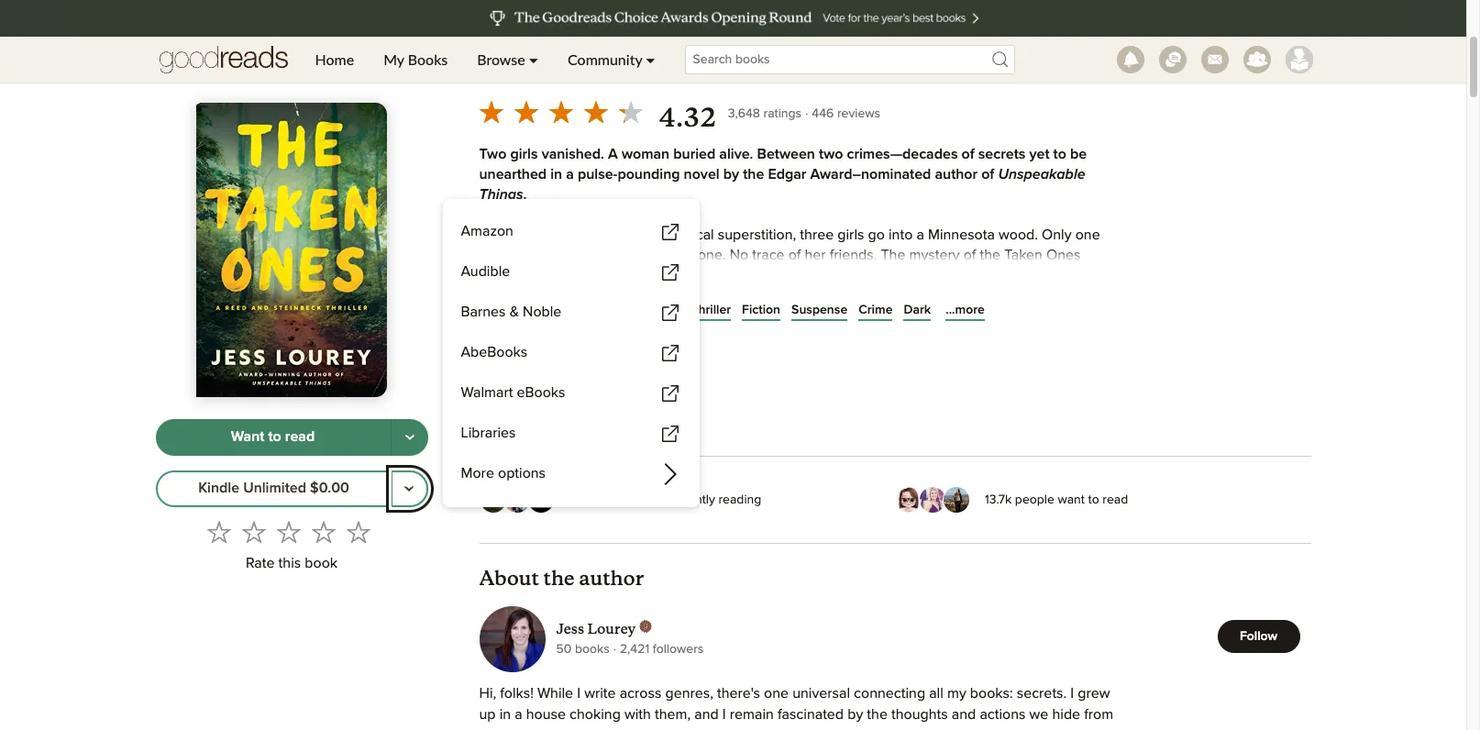Task type: locate. For each thing, give the bounding box(es) containing it.
1 summer from the top
[[479, 227, 533, 242]]

author up books
[[579, 566, 644, 591]]

kindle
[[545, 340, 581, 353], [198, 481, 239, 496]]

with right struggles
[[993, 428, 1019, 443]]

are down "which" on the left bottom of the page
[[644, 493, 663, 506]]

comes
[[479, 247, 522, 262]]

fear inside as van and harry connect the crimes of the past and the present, van struggles with memories of her own nightmarish childhood—and the fear that uncovering the truth of the taken ones will lead her down a path from which she, too, may never return.
[[742, 448, 767, 463]]

before
[[563, 368, 606, 382]]

1 vertical spatial woman
[[630, 328, 677, 342]]

▾
[[529, 50, 538, 68], [646, 50, 655, 68]]

woman up follows
[[630, 328, 677, 342]]

the down wood.
[[980, 247, 1001, 262]]

author
[[935, 167, 978, 181], [579, 566, 644, 591]]

community ▾
[[568, 50, 655, 68]]

harry up nightmarish
[[556, 428, 591, 443]]

1 horizontal spatial with
[[993, 428, 1019, 443]]

girls inside summer 1980: with no fear of a local superstition, three girls go into a minnesota wood. only one comes out. dead silent. memory gone. no trace of her friends. the mystery of the taken ones captures the nation.
[[838, 227, 864, 242]]

of left secrets
[[962, 147, 975, 161]]

goodreads author image for bottommost jess lourey link
[[639, 620, 652, 632]]

from
[[588, 468, 617, 483], [1084, 707, 1113, 722]]

1 vertical spatial ones
[[1046, 247, 1081, 262]]

1 horizontal spatial the
[[881, 247, 906, 262]]

1 vertical spatial by
[[848, 707, 863, 722]]

we
[[1030, 707, 1049, 722]]

browse ▾ link
[[462, 37, 553, 83]]

alive,
[[725, 328, 759, 342]]

1 horizontal spatial ▾
[[646, 50, 655, 68]]

details
[[512, 416, 550, 429]]

a inside hi, folks! while i write across genres, there's one universal connecting all my books: secrets. i grew up in a house choking with them, and i remain fascinated by the thoughts and actions we hide from the world.
[[515, 707, 522, 722]]

will
[[1054, 448, 1075, 463]]

1 horizontal spatial girls
[[838, 227, 864, 242]]

jess lourey up rating 4.32 out of 5 image
[[479, 58, 589, 83]]

to inside two girls vanished. a woman buried alive. between two crimes—decades of secrets yet to be unearthed in a pulse-pounding novel by the edgar award–nominated author of
[[1053, 147, 1066, 161]]

author inside two girls vanished. a woman buried alive. between two crimes—decades of secrets yet to be unearthed in a pulse-pounding novel by the edgar award–nominated author of
[[935, 167, 978, 181]]

mystery
[[535, 304, 580, 316], [642, 304, 688, 316]]

Search by book title or ISBN text field
[[685, 45, 1015, 74]]

& up disturbing
[[510, 305, 519, 319]]

i left write
[[577, 686, 581, 701]]

0 horizontal spatial by
[[723, 167, 739, 181]]

one
[[1075, 227, 1100, 242], [1063, 328, 1088, 342], [764, 686, 789, 701]]

1 horizontal spatial by
[[848, 707, 863, 722]]

edgar
[[768, 167, 806, 181]]

the down struggles
[[949, 448, 970, 463]]

1 vertical spatial lourey
[[587, 620, 636, 637]]

2 ▾ from the left
[[646, 50, 655, 68]]

the up the may
[[718, 448, 739, 463]]

rating 4.32 out of 5 image
[[474, 94, 648, 129]]

this
[[278, 556, 301, 570]]

and up own
[[528, 428, 552, 443]]

one up remain
[[764, 686, 789, 701]]

goodreads author image up 2,421
[[639, 620, 652, 632]]

0 vertical spatial case
[[612, 307, 642, 322]]

girls up friends.
[[838, 227, 864, 242]]

the down up
[[479, 728, 500, 730]]

1 vertical spatial goodreads author image
[[639, 620, 652, 632]]

jess lourey link up rating 4.32 out of 5 image
[[479, 58, 611, 83]]

vote now in the opening round of the 2023 goodreads choice awards image
[[66, 0, 1400, 37]]

one right only
[[1075, 227, 1100, 242]]

ones
[[673, 3, 762, 48], [1046, 247, 1081, 262], [1016, 448, 1050, 463]]

0 vertical spatial woman
[[622, 147, 670, 161]]

1 horizontal spatial are
[[1021, 307, 1042, 322]]

summer inside summer 2022: cold case detective van reed and forensic scientist harry steinbeck are assigned a disturbing homicide—a woman buried alive, clutching a heart charm necklace belonging to one of the vanished girls. van follows her gut. harry trusts in facts. their common ground is the need to catch a killer before he kills again. they have something else in common: each has ties to the original case in ways they're reluctant to share.
[[479, 307, 533, 322]]

.
[[523, 187, 527, 202]]

down
[[504, 468, 540, 483]]

jess lourey up books
[[556, 620, 636, 637]]

choking
[[570, 707, 621, 722]]

0 horizontal spatial &
[[510, 305, 519, 319]]

0 horizontal spatial kindle
[[198, 481, 239, 496]]

show
[[479, 274, 511, 287]]

1 vertical spatial one
[[1063, 328, 1088, 342]]

1 vertical spatial jess
[[556, 620, 584, 637]]

0 horizontal spatial from
[[588, 468, 617, 483]]

1 horizontal spatial mystery
[[642, 304, 688, 316]]

2,421
[[620, 642, 649, 655]]

i left grew
[[1071, 686, 1074, 701]]

her down the three
[[805, 247, 826, 262]]

ones inside as van and harry connect the crimes of the past and the present, van struggles with memories of her own nightmarish childhood—and the fear that uncovering the truth of the taken ones will lead her down a path from which she, too, may never return.
[[1016, 448, 1050, 463]]

50 books
[[556, 642, 610, 655]]

summer for summer 2022: cold case detective van reed and forensic scientist harry steinbeck are assigned a disturbing homicide—a woman buried alive, clutching a heart charm necklace belonging to one of the vanished girls. van follows her gut. harry trusts in facts. their common ground is the need to catch a killer before he kills again. they have something else in common: each has ties to the original case in ways they're reluctant to share.
[[479, 307, 533, 322]]

0 horizontal spatial author
[[579, 566, 644, 591]]

the up browse ▾
[[479, 3, 548, 48]]

1 vertical spatial with
[[624, 707, 651, 722]]

follow button
[[1217, 620, 1300, 653]]

1 vertical spatial girls
[[838, 227, 864, 242]]

jess lourey for bottommost jess lourey link
[[556, 620, 636, 637]]

harry inside as van and harry connect the crimes of the past and the present, van struggles with memories of her own nightmarish childhood—and the fear that uncovering the truth of the taken ones will lead her down a path from which she, too, may never return.
[[556, 428, 591, 443]]

a inside as van and harry connect the crimes of the past and the present, van struggles with memories of her own nightmarish childhood—and the fear that uncovering the truth of the taken ones will lead her down a path from which she, too, may never return.
[[544, 468, 551, 483]]

case down the killer
[[530, 388, 560, 402]]

summer up disturbing
[[479, 307, 533, 322]]

0 horizontal spatial jess
[[479, 58, 517, 83]]

more
[[461, 466, 494, 481]]

and up that
[[793, 428, 817, 443]]

them,
[[655, 707, 691, 722]]

her inside summer 1980: with no fear of a local superstition, three girls go into a minnesota wood. only one comes out. dead silent. memory gone. no trace of her friends. the mystery of the taken ones captures the nation.
[[805, 247, 826, 262]]

4.32
[[659, 102, 717, 134]]

0 vertical spatial are
[[1021, 307, 1042, 322]]

hi,
[[479, 686, 496, 701]]

case right cold
[[612, 307, 642, 322]]

0 vertical spatial jess lourey
[[479, 58, 589, 83]]

of right trace
[[788, 247, 801, 262]]

kindle unlimited $0.00 link
[[155, 470, 391, 507]]

van up he
[[599, 348, 624, 362]]

reviews
[[837, 107, 880, 120]]

1 vertical spatial jess lourey link
[[556, 620, 704, 638]]

home image
[[159, 37, 288, 83]]

0 vertical spatial taken
[[556, 3, 665, 48]]

from up 1,607
[[588, 468, 617, 483]]

each
[[951, 368, 982, 382]]

0 vertical spatial one
[[1075, 227, 1100, 242]]

▾ inside "link"
[[529, 50, 538, 68]]

barnes
[[461, 305, 506, 319]]

jess lourey for top jess lourey link
[[479, 58, 589, 83]]

of down the minnesota
[[964, 247, 976, 262]]

0 horizontal spatial are
[[644, 493, 663, 506]]

nation.
[[563, 267, 606, 282]]

unspeakable things
[[479, 167, 1086, 202]]

jess right books
[[479, 58, 517, 83]]

▾ right browse
[[529, 50, 538, 68]]

in up something
[[807, 348, 819, 362]]

& right details
[[553, 416, 562, 429]]

▾ for browse ▾
[[529, 50, 538, 68]]

a
[[608, 147, 618, 161]]

want to read
[[231, 429, 315, 444]]

mystery inside 'link'
[[642, 304, 688, 316]]

by down universal
[[848, 707, 863, 722]]

ones inside summer 1980: with no fear of a local superstition, three girls go into a minnesota wood. only one comes out. dead silent. memory gone. no trace of her friends. the mystery of the taken ones captures the nation.
[[1046, 247, 1081, 262]]

want to read button
[[155, 419, 391, 456]]

0 vertical spatial lourey
[[522, 58, 589, 83]]

summer 2022: cold case detective van reed and forensic scientist harry steinbeck are assigned a disturbing homicide—a woman buried alive, clutching a heart charm necklace belonging to one of the vanished girls. van follows her gut. harry trusts in facts. their common ground is the need to catch a killer before he kills again. they have something else in common: each has ties to the original case in ways they're reluctant to share.
[[479, 307, 1115, 402]]

girls
[[510, 147, 538, 161], [838, 227, 864, 242]]

common:
[[888, 368, 947, 382]]

1 vertical spatial buried
[[680, 328, 722, 342]]

by down alive.
[[723, 167, 739, 181]]

harry up necklace
[[914, 307, 949, 322]]

the left past
[[737, 428, 758, 443]]

2 horizontal spatial i
[[1071, 686, 1074, 701]]

2 horizontal spatial harry
[[914, 307, 949, 322]]

up
[[479, 707, 496, 722]]

of right the truth
[[933, 448, 946, 463]]

summer up comes at left top
[[479, 227, 533, 242]]

and up "clutching"
[[775, 307, 799, 322]]

a right assigned
[[1107, 307, 1115, 322]]

book
[[479, 416, 509, 429]]

0 horizontal spatial harry
[[556, 428, 591, 443]]

by
[[723, 167, 739, 181], [848, 707, 863, 722]]

house
[[526, 707, 566, 722]]

people down "which" on the left bottom of the page
[[602, 493, 641, 506]]

rate this book element
[[155, 514, 428, 578]]

girls up unearthed
[[510, 147, 538, 161]]

the right is
[[1020, 348, 1041, 362]]

0 vertical spatial buried
[[673, 147, 716, 161]]

people right 13.7k
[[1015, 493, 1055, 506]]

0 vertical spatial jess lourey link
[[479, 58, 611, 83]]

0 vertical spatial &
[[510, 305, 519, 319]]

as
[[479, 428, 496, 443]]

girls inside two girls vanished. a woman buried alive. between two crimes—decades of secrets yet to be unearthed in a pulse-pounding novel by the edgar award–nominated author of
[[510, 147, 538, 161]]

0 vertical spatial fear
[[627, 227, 652, 242]]

a
[[566, 167, 574, 181], [673, 227, 680, 242], [917, 227, 924, 242], [1107, 307, 1115, 322], [824, 328, 832, 342], [518, 368, 525, 382], [544, 468, 551, 483], [515, 707, 522, 722]]

grew
[[1078, 686, 1110, 701]]

fear right no
[[627, 227, 652, 242]]

the up uncovering
[[821, 428, 841, 443]]

mystery
[[909, 247, 960, 262]]

dark
[[904, 304, 931, 316]]

of right the crimes
[[721, 428, 733, 443]]

books
[[408, 50, 448, 68]]

3,648 ratings and 446 reviews figure
[[728, 102, 880, 124]]

the down alive.
[[743, 167, 764, 181]]

book 1 in the steinbeck and reed series element
[[479, 0, 762, 5]]

0 vertical spatial with
[[993, 428, 1019, 443]]

1 horizontal spatial harry
[[729, 348, 764, 362]]

rating 0 out of 5 group
[[202, 514, 376, 549]]

jess lourey
[[479, 58, 589, 83], [556, 620, 636, 637]]

1 horizontal spatial people
[[1015, 493, 1055, 506]]

her
[[805, 247, 826, 262], [676, 348, 698, 362], [479, 448, 500, 463], [479, 468, 500, 483]]

i down there's
[[722, 707, 726, 722]]

of inside summer 2022: cold case detective van reed and forensic scientist harry steinbeck are assigned a disturbing homicide—a woman buried alive, clutching a heart charm necklace belonging to one of the vanished girls. van follows her gut. harry trusts in facts. their common ground is the need to catch a killer before he kills again. they have something else in common: each has ties to the original case in ways they're reluctant to share.
[[1091, 328, 1104, 342]]

0 horizontal spatial girls
[[510, 147, 538, 161]]

1 horizontal spatial from
[[1084, 707, 1113, 722]]

more options
[[461, 466, 546, 481]]

vanished.
[[542, 147, 604, 161]]

in down vanished. at the left top of page
[[550, 167, 562, 181]]

lourey up books
[[587, 620, 636, 637]]

rate 1 out of 5 image
[[207, 520, 231, 544]]

there's
[[717, 686, 760, 701]]

with inside as van and harry connect the crimes of the past and the present, van struggles with memories of her own nightmarish childhood—and the fear that uncovering the truth of the taken ones will lead her down a path from which she, too, may never return.
[[993, 428, 1019, 443]]

woman up pounding
[[622, 147, 670, 161]]

a left local
[[673, 227, 680, 242]]

top genres for this book element
[[479, 299, 1311, 327]]

summer inside summer 1980: with no fear of a local superstition, three girls go into a minnesota wood. only one comes out. dead silent. memory gone. no trace of her friends. the mystery of the taken ones captures the nation.
[[479, 227, 533, 242]]

noble
[[523, 305, 562, 319]]

1 vertical spatial fear
[[742, 448, 767, 463]]

show more
[[479, 274, 544, 287]]

goodreads author image
[[593, 59, 611, 77], [639, 620, 652, 632]]

0 horizontal spatial people
[[602, 493, 641, 506]]

1 vertical spatial summer
[[479, 307, 533, 322]]

0 vertical spatial read
[[285, 429, 315, 444]]

thriller
[[691, 304, 731, 316]]

0 vertical spatial by
[[723, 167, 739, 181]]

her left down
[[479, 468, 500, 483]]

and down my at the bottom right
[[952, 707, 976, 722]]

0 vertical spatial summer
[[479, 227, 533, 242]]

the down 'connecting'
[[867, 707, 888, 722]]

fear up never
[[742, 448, 767, 463]]

1 vertical spatial author
[[579, 566, 644, 591]]

pages,
[[504, 340, 542, 353]]

0 vertical spatial jess
[[479, 58, 517, 83]]

woman inside summer 2022: cold case detective van reed and forensic scientist harry steinbeck are assigned a disturbing homicide—a woman buried alive, clutching a heart charm necklace belonging to one of the vanished girls. van follows her gut. harry trusts in facts. their common ground is the need to catch a killer before he kills again. they have something else in common: each has ties to the original case in ways they're reluctant to share.
[[630, 328, 677, 342]]

woman
[[622, 147, 670, 161], [630, 328, 677, 342]]

1 vertical spatial taken
[[1004, 247, 1043, 262]]

0 horizontal spatial ▾
[[529, 50, 538, 68]]

profile image for jess lourey. image
[[479, 606, 545, 672]]

2 vertical spatial harry
[[556, 428, 591, 443]]

harry up have
[[729, 348, 764, 362]]

0 horizontal spatial fear
[[627, 227, 652, 242]]

lourey up rating 4.32 out of 5 image
[[522, 58, 589, 83]]

jess lourey link up 2,421
[[556, 620, 704, 638]]

1 horizontal spatial author
[[935, 167, 978, 181]]

a inside two girls vanished. a woman buried alive. between two crimes—decades of secrets yet to be unearthed in a pulse-pounding novel by the edgar award–nominated author of
[[566, 167, 574, 181]]

jess up 50
[[556, 620, 584, 637]]

want
[[231, 429, 264, 444]]

0 horizontal spatial with
[[624, 707, 651, 722]]

one down assigned
[[1063, 328, 1088, 342]]

rate 5 out of 5 image
[[347, 520, 371, 544]]

my books
[[383, 50, 448, 68]]

1 horizontal spatial fear
[[742, 448, 767, 463]]

1 ▾ from the left
[[529, 50, 538, 68]]

1 vertical spatial kindle
[[198, 481, 239, 496]]

all
[[929, 686, 944, 701]]

1 vertical spatial are
[[644, 493, 663, 506]]

buried up gut.
[[680, 328, 722, 342]]

mystery for mystery thriller
[[642, 304, 688, 316]]

the down need at top right
[[1056, 368, 1076, 382]]

which
[[621, 468, 658, 483]]

2 people from the left
[[1015, 493, 1055, 506]]

as van and harry connect the crimes of the past and the present, van struggles with memories of her own nightmarish childhood—and the fear that uncovering the truth of the taken ones will lead her down a path from which she, too, may never return.
[[479, 428, 1106, 483]]

are up belonging at the right of the page
[[1021, 307, 1042, 322]]

1 horizontal spatial read
[[1103, 493, 1128, 506]]

author down crimes—decades
[[935, 167, 978, 181]]

to
[[1053, 147, 1066, 161], [1046, 328, 1059, 342], [1081, 348, 1094, 362], [1039, 368, 1052, 382], [724, 388, 737, 402], [268, 429, 281, 444], [1088, 493, 1099, 506]]

taken down struggles
[[974, 448, 1012, 463]]

alive.
[[719, 147, 753, 161]]

in inside two girls vanished. a woman buried alive. between two crimes—decades of secrets yet to be unearthed in a pulse-pounding novel by the edgar award–nominated author of
[[550, 167, 562, 181]]

0 horizontal spatial the
[[479, 3, 548, 48]]

0 vertical spatial kindle
[[545, 340, 581, 353]]

rate 4 out of 5 image
[[312, 520, 336, 544]]

in right up
[[499, 707, 511, 722]]

0 horizontal spatial goodreads author image
[[593, 59, 611, 77]]

things
[[479, 187, 523, 202]]

2 vertical spatial ones
[[1016, 448, 1050, 463]]

crime
[[859, 304, 893, 316]]

followers
[[653, 642, 704, 655]]

1 people from the left
[[602, 493, 641, 506]]

0 horizontal spatial case
[[530, 388, 560, 402]]

with down across
[[624, 707, 651, 722]]

book details & editions
[[479, 416, 611, 429]]

minnesota
[[928, 227, 995, 242]]

0 vertical spatial girls
[[510, 147, 538, 161]]

her inside summer 2022: cold case detective van reed and forensic scientist harry steinbeck are assigned a disturbing homicide—a woman buried alive, clutching a heart charm necklace belonging to one of the vanished girls. van follows her gut. harry trusts in facts. their common ground is the need to catch a killer before he kills again. they have something else in common: each has ties to the original case in ways they're reluctant to share.
[[676, 348, 698, 362]]

into
[[889, 227, 913, 242]]

to inside the "want to read" "button"
[[268, 429, 281, 444]]

3,648 ratings
[[728, 107, 802, 120]]

a down vanished. at the left top of page
[[566, 167, 574, 181]]

the
[[479, 3, 548, 48], [881, 247, 906, 262]]

kills
[[630, 368, 654, 382]]

None search field
[[670, 45, 1029, 74]]

a left path
[[544, 468, 551, 483]]

1 horizontal spatial &
[[553, 416, 562, 429]]

2 vertical spatial taken
[[974, 448, 1012, 463]]

connecting
[[854, 686, 925, 701]]

my
[[947, 686, 966, 701]]

1 vertical spatial jess lourey
[[556, 620, 636, 637]]

0 vertical spatial goodreads author image
[[593, 59, 611, 77]]

nightmarish
[[535, 448, 610, 463]]

unlimited
[[243, 481, 306, 496]]

1 vertical spatial from
[[1084, 707, 1113, 722]]

taken down wood.
[[1004, 247, 1043, 262]]

1 horizontal spatial goodreads author image
[[639, 620, 652, 632]]

people for 1,607
[[602, 493, 641, 506]]

a up the world.
[[515, 707, 522, 722]]

0 vertical spatial author
[[935, 167, 978, 181]]

0 horizontal spatial mystery
[[535, 304, 580, 316]]

1 vertical spatial the
[[881, 247, 906, 262]]

▾ down the taken ones
[[646, 50, 655, 68]]

2 summer from the top
[[479, 307, 533, 322]]

2 mystery from the left
[[642, 304, 688, 316]]

her down the "as"
[[479, 448, 500, 463]]

summer for summer 1980: with no fear of a local superstition, three girls go into a minnesota wood. only one comes out. dead silent. memory gone. no trace of her friends. the mystery of the taken ones captures the nation.
[[479, 227, 533, 242]]

2 vertical spatial one
[[764, 686, 789, 701]]

share.
[[740, 388, 779, 402]]

van up own
[[499, 428, 524, 443]]

goodreads author image down book title: the taken ones element
[[593, 59, 611, 77]]

a up walmart ebooks
[[518, 368, 525, 382]]

0 horizontal spatial read
[[285, 429, 315, 444]]

ebooks
[[517, 385, 565, 400]]

buried inside two girls vanished. a woman buried alive. between two crimes—decades of secrets yet to be unearthed in a pulse-pounding novel by the edgar award–nominated author of
[[673, 147, 716, 161]]

reading
[[718, 493, 761, 506]]

her up again.
[[676, 348, 698, 362]]

from down grew
[[1084, 707, 1113, 722]]

the down into
[[881, 247, 906, 262]]

1 mystery from the left
[[535, 304, 580, 316]]

0 vertical spatial from
[[588, 468, 617, 483]]

buried up novel
[[673, 147, 716, 161]]



Task type: vqa. For each thing, say whether or not it's contained in the screenshot.
Advertisement element
no



Task type: describe. For each thing, give the bounding box(es) containing it.
vanished
[[504, 348, 562, 362]]

libraries button
[[454, 415, 688, 452]]

follow
[[1240, 630, 1278, 642]]

show more button
[[479, 270, 570, 292]]

more options link
[[454, 456, 688, 492]]

average rating of 4.32 stars. figure
[[474, 94, 728, 135]]

yet
[[1029, 147, 1050, 161]]

homicide—a
[[547, 328, 626, 342]]

may
[[720, 468, 747, 483]]

ground
[[956, 348, 1002, 362]]

of down secrets
[[981, 167, 994, 181]]

book
[[305, 556, 338, 570]]

a right into
[[917, 227, 924, 242]]

mystery thriller
[[642, 304, 731, 316]]

home link
[[300, 37, 369, 83]]

the inside two girls vanished. a woman buried alive. between two crimes—decades of secrets yet to be unearthed in a pulse-pounding novel by the edgar award–nominated author of
[[743, 167, 764, 181]]

in down their
[[873, 368, 884, 382]]

three
[[800, 227, 834, 242]]

catch
[[479, 368, 514, 382]]

reluctant
[[664, 388, 720, 402]]

of up "memory"
[[656, 227, 669, 242]]

currently
[[666, 493, 715, 506]]

in down before
[[564, 388, 576, 402]]

while
[[537, 686, 573, 701]]

the down out.
[[539, 267, 559, 282]]

audible button
[[454, 254, 688, 291]]

and down genres, at the bottom left of page
[[694, 707, 719, 722]]

silent.
[[592, 247, 629, 262]]

1 vertical spatial case
[[530, 388, 560, 402]]

1 vertical spatial &
[[553, 416, 562, 429]]

editions
[[565, 416, 611, 429]]

universal
[[793, 686, 850, 701]]

one inside summer 1980: with no fear of a local superstition, three girls go into a minnesota wood. only one comes out. dead silent. memory gone. no trace of her friends. the mystery of the taken ones captures the nation.
[[1075, 227, 1100, 242]]

a down forensic
[[824, 328, 832, 342]]

go
[[868, 227, 885, 242]]

profile image for test dummy. image
[[1285, 46, 1313, 73]]

van up the truth
[[901, 428, 926, 443]]

more
[[514, 274, 544, 287]]

path
[[555, 468, 584, 483]]

gut.
[[701, 348, 726, 362]]

across
[[620, 686, 662, 701]]

he
[[610, 368, 626, 382]]

crime link
[[859, 301, 893, 319]]

fear inside summer 1980: with no fear of a local superstition, three girls go into a minnesota wood. only one comes out. dead silent. memory gone. no trace of her friends. the mystery of the taken ones captures the nation.
[[627, 227, 652, 242]]

walmart ebooks
[[461, 385, 565, 400]]

struggles
[[930, 428, 989, 443]]

0 horizontal spatial i
[[577, 686, 581, 701]]

is
[[1006, 348, 1016, 362]]

woman inside two girls vanished. a woman buried alive. between two crimes—decades of secrets yet to be unearthed in a pulse-pounding novel by the edgar award–nominated author of
[[622, 147, 670, 161]]

walmart
[[461, 385, 513, 400]]

world.
[[504, 728, 543, 730]]

past
[[761, 428, 789, 443]]

rate 3 out of 5 image
[[277, 520, 301, 544]]

mystery thriller link
[[642, 301, 731, 319]]

1 horizontal spatial kindle
[[545, 340, 581, 353]]

van up 'alive,'
[[710, 307, 734, 322]]

secrets.
[[1017, 686, 1067, 701]]

from inside hi, folks! while i write across genres, there's one universal connecting all my books: secrets. i grew up in a house choking with them, and i remain fascinated by the thoughts and actions we hide from the world.
[[1084, 707, 1113, 722]]

two
[[819, 147, 843, 161]]

present,
[[845, 428, 897, 443]]

secrets
[[978, 147, 1026, 161]]

by inside hi, folks! while i write across genres, there's one universal connecting all my books: secrets. i grew up in a house choking with them, and i remain fascinated by the thoughts and actions we hide from the world.
[[848, 707, 863, 722]]

the down present,
[[875, 448, 896, 463]]

common
[[897, 348, 952, 362]]

clutching
[[762, 328, 820, 342]]

charm
[[873, 328, 913, 342]]

goodreads author image for top jess lourey link
[[593, 59, 611, 77]]

are inside summer 2022: cold case detective van reed and forensic scientist harry steinbeck are assigned a disturbing homicide—a woman buried alive, clutching a heart charm necklace belonging to one of the vanished girls. van follows her gut. harry trusts in facts. their common ground is the need to catch a killer before he kills again. they have something else in common: each has ties to the original case in ways they're reluctant to share.
[[1021, 307, 1042, 322]]

kindle inside kindle unlimited $0.00 link
[[198, 481, 239, 496]]

pulse-
[[578, 167, 618, 181]]

heart
[[836, 328, 869, 342]]

0 vertical spatial ones
[[673, 3, 762, 48]]

taken inside as van and harry connect the crimes of the past and the present, van struggles with memories of her own nightmarish childhood—and the fear that uncovering the truth of the taken ones will lead her down a path from which she, too, may never return.
[[974, 448, 1012, 463]]

1 vertical spatial harry
[[729, 348, 764, 362]]

edition
[[584, 340, 622, 353]]

girls.
[[565, 348, 595, 362]]

1 horizontal spatial case
[[612, 307, 642, 322]]

taken inside summer 1980: with no fear of a local superstition, three girls go into a minnesota wood. only one comes out. dead silent. memory gone. no trace of her friends. the mystery of the taken ones captures the nation.
[[1004, 247, 1043, 262]]

barnes & noble button
[[454, 294, 688, 331]]

connect
[[595, 428, 646, 443]]

of up lead
[[1090, 428, 1103, 443]]

...more button
[[946, 301, 985, 319]]

mystery for mystery
[[535, 304, 580, 316]]

the right about
[[543, 566, 575, 591]]

13.7k people want to read
[[985, 493, 1128, 506]]

their
[[860, 348, 893, 362]]

▾ for community ▾
[[646, 50, 655, 68]]

read inside "button"
[[285, 429, 315, 444]]

people for 13.7k
[[1015, 493, 1055, 506]]

one inside hi, folks! while i write across genres, there's one universal connecting all my books: secrets. i grew up in a house choking with them, and i remain fascinated by the thoughts and actions we hide from the world.
[[764, 686, 789, 701]]

book title: the taken ones element
[[479, 3, 762, 48]]

truth
[[900, 448, 929, 463]]

novel
[[684, 167, 720, 181]]

with inside hi, folks! while i write across genres, there's one universal connecting all my books: secrets. i grew up in a house choking with them, and i remain fascinated by the thoughts and actions we hide from the world.
[[624, 707, 651, 722]]

amazon
[[461, 224, 514, 239]]

from inside as van and harry connect the crimes of the past and the present, van struggles with memories of her own nightmarish childhood—and the fear that uncovering the truth of the taken ones will lead her down a path from which she, too, may never return.
[[588, 468, 617, 483]]

no
[[607, 227, 624, 242]]

ties
[[1013, 368, 1035, 382]]

fiction
[[742, 304, 781, 316]]

rate 2 out of 5 image
[[242, 520, 266, 544]]

too,
[[692, 468, 716, 483]]

the inside summer 1980: with no fear of a local superstition, three girls go into a minnesota wood. only one comes out. dead silent. memory gone. no trace of her friends. the mystery of the taken ones captures the nation.
[[881, 247, 906, 262]]

award–nominated
[[810, 167, 931, 181]]

ratings
[[764, 107, 802, 120]]

never
[[751, 468, 787, 483]]

1 vertical spatial read
[[1103, 493, 1128, 506]]

pounding
[[618, 167, 680, 181]]

genres,
[[665, 686, 713, 701]]

return.
[[791, 468, 833, 483]]

the up catch
[[479, 348, 500, 362]]

0 vertical spatial the
[[479, 3, 548, 48]]

0 vertical spatial harry
[[914, 307, 949, 322]]

the up childhood—and
[[650, 428, 671, 443]]

fascinated
[[778, 707, 844, 722]]

genres
[[479, 304, 520, 316]]

two girls vanished. a woman buried alive. between two crimes—decades of secrets yet to be unearthed in a pulse-pounding novel by the edgar award–nominated author of
[[479, 147, 1087, 181]]

assigned
[[1045, 307, 1103, 322]]

lead
[[1078, 448, 1106, 463]]

my
[[383, 50, 404, 68]]

in inside hi, folks! while i write across genres, there's one universal connecting all my books: secrets. i grew up in a house choking with them, and i remain fascinated by the thoughts and actions we hide from the world.
[[499, 707, 511, 722]]

kindle unlimited $0.00
[[198, 481, 349, 496]]

books:
[[970, 686, 1013, 701]]

and inside summer 2022: cold case detective van reed and forensic scientist harry steinbeck are assigned a disturbing homicide—a woman buried alive, clutching a heart charm necklace belonging to one of the vanished girls. van follows her gut. harry trusts in facts. their common ground is the need to catch a killer before he kills again. they have something else in common: each has ties to the original case in ways they're reluctant to share.
[[775, 307, 799, 322]]

suspense link
[[792, 301, 848, 319]]

audible
[[461, 264, 510, 279]]

one inside summer 2022: cold case detective van reed and forensic scientist harry steinbeck are assigned a disturbing homicide—a woman buried alive, clutching a heart charm necklace belonging to one of the vanished girls. van follows her gut. harry trusts in facts. their common ground is the need to catch a killer before he kills again. they have something else in common: each has ties to the original case in ways they're reluctant to share.
[[1063, 328, 1088, 342]]

1 horizontal spatial jess
[[556, 620, 584, 637]]

need
[[1045, 348, 1078, 362]]

something
[[771, 368, 839, 382]]

amazon button
[[454, 214, 688, 250]]

buried inside summer 2022: cold case detective van reed and forensic scientist harry steinbeck are assigned a disturbing homicide—a woman buried alive, clutching a heart charm necklace belonging to one of the vanished girls. van follows her gut. harry trusts in facts. their common ground is the need to catch a killer before he kills again. they have something else in common: each has ties to the original case in ways they're reluctant to share.
[[680, 328, 722, 342]]

my books link
[[369, 37, 462, 83]]

crimes—decades
[[847, 147, 958, 161]]

she,
[[662, 468, 688, 483]]

facts.
[[822, 348, 856, 362]]

by inside two girls vanished. a woman buried alive. between two crimes—decades of secrets yet to be unearthed in a pulse-pounding novel by the edgar award–nominated author of
[[723, 167, 739, 181]]

steinbeck
[[953, 307, 1017, 322]]

1 horizontal spatial i
[[722, 707, 726, 722]]



